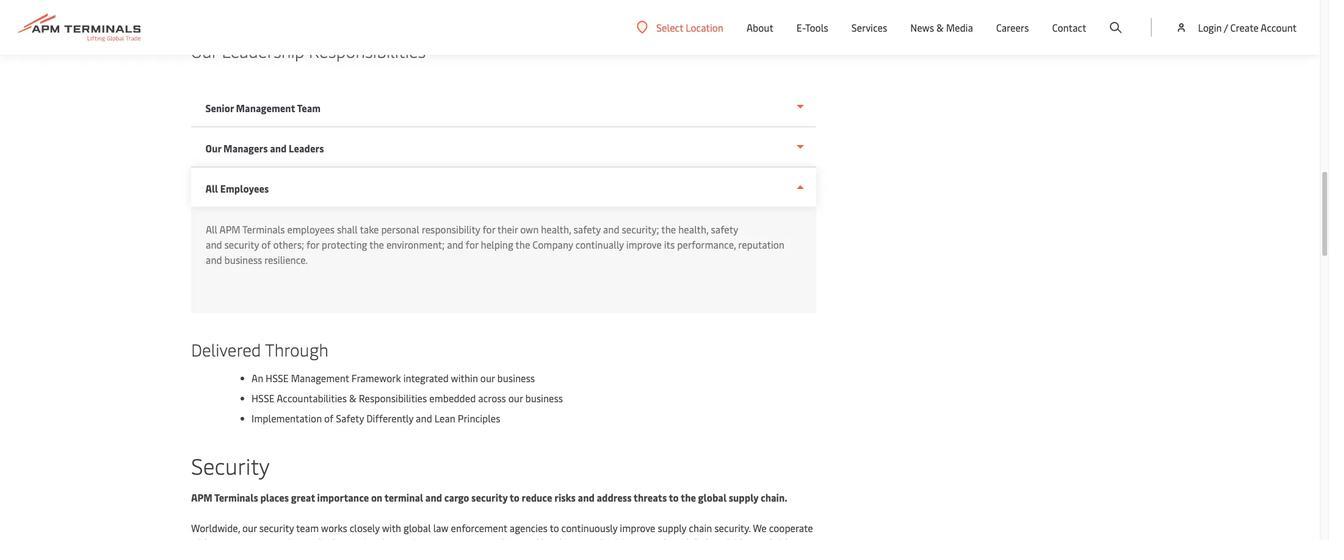 Task type: vqa. For each thing, say whether or not it's contained in the screenshot.
topmost security
yes



Task type: locate. For each thing, give the bounding box(es) containing it.
senior management team button
[[191, 87, 816, 128]]

our for our managers and leaders
[[206, 142, 222, 155]]

2 horizontal spatial for
[[483, 223, 495, 236]]

health, up performance, reputation
[[678, 223, 709, 236]]

e-tools button
[[797, 0, 828, 55]]

our managers and leaders button
[[191, 128, 816, 168]]

0 vertical spatial apm
[[219, 223, 240, 236]]

and inside dropdown button
[[270, 142, 287, 155]]

management up our managers and leaders
[[236, 101, 295, 115]]

team
[[296, 522, 319, 535]]

1 horizontal spatial &
[[936, 21, 944, 34]]

0 vertical spatial management
[[236, 101, 295, 115]]

supply up a
[[658, 522, 686, 535]]

0 horizontal spatial of
[[261, 238, 271, 252]]

responsibility
[[422, 223, 480, 236]]

terminals up others; in the top left of the page
[[242, 223, 285, 236]]

chain
[[689, 522, 712, 535]]

services button
[[851, 0, 887, 55]]

business up across
[[497, 372, 535, 385]]

terminal
[[384, 491, 423, 505]]

1 vertical spatial terminals
[[214, 491, 258, 505]]

1 vertical spatial supply
[[658, 522, 686, 535]]

0 vertical spatial responsibilities
[[309, 39, 426, 62]]

hsse down an
[[252, 392, 275, 405]]

continually
[[575, 238, 624, 252]]

u.s.,
[[213, 537, 231, 541]]

framework
[[352, 372, 401, 385]]

health, up company
[[541, 223, 571, 236]]

business
[[224, 253, 262, 267], [497, 372, 535, 385], [525, 392, 563, 405]]

national
[[349, 537, 385, 541]]

news
[[910, 21, 934, 34]]

our
[[191, 39, 217, 62], [206, 142, 222, 155]]

improve
[[626, 238, 662, 252], [620, 522, 655, 535]]

supply left the chain. on the bottom right of the page
[[729, 491, 758, 505]]

to left reduce
[[510, 491, 520, 505]]

of left others; in the top left of the page
[[261, 238, 271, 252]]

of left the safety on the bottom of the page
[[324, 412, 334, 426]]

terminals down the security
[[214, 491, 258, 505]]

0 horizontal spatial security
[[259, 522, 294, 535]]

1 vertical spatial security
[[259, 522, 294, 535]]

select
[[656, 20, 683, 34]]

1 vertical spatial improve
[[620, 522, 655, 535]]

0 vertical spatial with
[[382, 522, 401, 535]]

1 horizontal spatial safety
[[711, 223, 738, 236]]

1 horizontal spatial global
[[698, 491, 727, 505]]

and left leaders
[[270, 142, 287, 155]]

security up enforcement
[[471, 491, 508, 505]]

and down agencies
[[523, 537, 539, 541]]

hsse right an
[[266, 372, 289, 385]]

worldwide,
[[191, 522, 240, 535]]

2 horizontal spatial our
[[508, 392, 523, 405]]

our left managers
[[206, 142, 222, 155]]

terminals inside all apm terminals employees shall take personal responsibility for their own health, safety and security; the health, safety and security of others; for protecting the environment; and for helping the company continually improve its performance, reputation and business resilience.
[[242, 223, 285, 236]]

our left leadership
[[191, 39, 217, 62]]

cooperate
[[769, 522, 813, 535]]

to up local
[[550, 522, 559, 535]]

1 vertical spatial business
[[497, 372, 535, 385]]

and down and security in the left top of the page
[[206, 253, 222, 267]]

hsse
[[266, 372, 289, 385], [252, 392, 275, 405]]

address
[[597, 491, 632, 505]]

safety
[[336, 412, 364, 426]]

apm
[[219, 223, 240, 236], [191, 491, 212, 505]]

agencies
[[510, 522, 548, 535]]

our up across
[[480, 372, 495, 385]]

0 vertical spatial global
[[698, 491, 727, 505]]

performance, reputation
[[677, 238, 784, 252]]

0 horizontal spatial our
[[242, 522, 257, 535]]

global up chain
[[698, 491, 727, 505]]

global
[[698, 491, 727, 505], [404, 522, 431, 535]]

0 vertical spatial hsse
[[266, 372, 289, 385]]

with up agencies,
[[382, 522, 401, 535]]

1 vertical spatial our
[[206, 142, 222, 155]]

business right across
[[525, 392, 563, 405]]

multi-
[[713, 537, 740, 541]]

for up helping
[[483, 223, 495, 236]]

&
[[936, 21, 944, 34], [349, 392, 356, 405]]

& inside dropdown button
[[936, 21, 944, 34]]

delivered through
[[191, 338, 329, 361]]

worldwide, our security team works closely with global law enforcement agencies to continuously improve supply chain security. we cooperate with u.s., european union and other national agencies, customers, suppliers and local port authorities to apply a global, multi-layered risk
[[191, 522, 813, 541]]

safety up continually
[[574, 223, 601, 236]]

all inside dropdown button
[[206, 182, 218, 195]]

1 vertical spatial hsse
[[252, 392, 275, 405]]

security up the union
[[259, 522, 294, 535]]

our inside our managers and leaders dropdown button
[[206, 142, 222, 155]]

0 vertical spatial improve
[[626, 238, 662, 252]]

0 horizontal spatial safety
[[574, 223, 601, 236]]

& right news at the top of the page
[[936, 21, 944, 34]]

with down worldwide,
[[191, 537, 210, 541]]

management inside dropdown button
[[236, 101, 295, 115]]

0 horizontal spatial with
[[191, 537, 210, 541]]

safety up performance, reputation
[[711, 223, 738, 236]]

security;
[[622, 223, 659, 236]]

login / create account link
[[1175, 0, 1297, 55]]

customers,
[[430, 537, 478, 541]]

all employees
[[206, 182, 269, 195]]

1 all from the top
[[206, 182, 218, 195]]

login
[[1198, 21, 1222, 34]]

global up agencies,
[[404, 522, 431, 535]]

senior management team
[[206, 101, 321, 115]]

business inside all apm terminals employees shall take personal responsibility for their own health, safety and security; the health, safety and security of others; for protecting the environment; and for helping the company continually improve its performance, reputation and business resilience.
[[224, 253, 262, 267]]

company
[[532, 238, 573, 252]]

business for an hsse management framework integrated within our business
[[497, 372, 535, 385]]

1 vertical spatial responsibilities
[[359, 392, 427, 405]]

2 vertical spatial business
[[525, 392, 563, 405]]

local
[[541, 537, 562, 541]]

0 vertical spatial security
[[471, 491, 508, 505]]

principles
[[458, 412, 500, 426]]

health,
[[541, 223, 571, 236], [678, 223, 709, 236]]

0 vertical spatial all
[[206, 182, 218, 195]]

0 vertical spatial our
[[480, 372, 495, 385]]

1 vertical spatial apm
[[191, 491, 212, 505]]

lean
[[435, 412, 455, 426]]

global inside "worldwide, our security team works closely with global law enforcement agencies to continuously improve supply chain security. we cooperate with u.s., european union and other national agencies, customers, suppliers and local port authorities to apply a global, multi-layered risk"
[[404, 522, 431, 535]]

for left helping
[[466, 238, 478, 252]]

0 vertical spatial &
[[936, 21, 944, 34]]

1 horizontal spatial of
[[324, 412, 334, 426]]

cargo
[[444, 491, 469, 505]]

for down employees
[[307, 238, 319, 252]]

1 vertical spatial global
[[404, 522, 431, 535]]

take
[[360, 223, 379, 236]]

e-
[[797, 21, 805, 34]]

1 horizontal spatial health,
[[678, 223, 709, 236]]

1 horizontal spatial apm
[[219, 223, 240, 236]]

improve down security;
[[626, 238, 662, 252]]

& up the safety on the bottom of the page
[[349, 392, 356, 405]]

safety
[[574, 223, 601, 236], [711, 223, 738, 236]]

improve up apply
[[620, 522, 655, 535]]

1 vertical spatial &
[[349, 392, 356, 405]]

0 horizontal spatial health,
[[541, 223, 571, 236]]

of inside all apm terminals employees shall take personal responsibility for their own health, safety and security; the health, safety and security of others; for protecting the environment; and for helping the company continually improve its performance, reputation and business resilience.
[[261, 238, 271, 252]]

news & media button
[[910, 0, 973, 55]]

to right threats at bottom
[[669, 491, 679, 505]]

management up accountabilities
[[291, 372, 349, 385]]

1 vertical spatial with
[[191, 537, 210, 541]]

0 vertical spatial our
[[191, 39, 217, 62]]

responsibilities
[[309, 39, 426, 62], [359, 392, 427, 405]]

security inside "worldwide, our security team works closely with global law enforcement agencies to continuously improve supply chain security. we cooperate with u.s., european union and other national agencies, customers, suppliers and local port authorities to apply a global, multi-layered risk"
[[259, 522, 294, 535]]

0 vertical spatial of
[[261, 238, 271, 252]]

1 horizontal spatial our
[[480, 372, 495, 385]]

all up and security in the left top of the page
[[206, 223, 217, 236]]

with
[[382, 522, 401, 535], [191, 537, 210, 541]]

own
[[520, 223, 539, 236]]

apm up and security in the left top of the page
[[219, 223, 240, 236]]

1 horizontal spatial for
[[466, 238, 478, 252]]

1 vertical spatial all
[[206, 223, 217, 236]]

1 vertical spatial our
[[508, 392, 523, 405]]

apm up worldwide,
[[191, 491, 212, 505]]

0 horizontal spatial supply
[[658, 522, 686, 535]]

all inside all apm terminals employees shall take personal responsibility for their own health, safety and security; the health, safety and security of others; for protecting the environment; and for helping the company continually improve its performance, reputation and business resilience.
[[206, 223, 217, 236]]

contact
[[1052, 21, 1086, 34]]

business down and security in the left top of the page
[[224, 253, 262, 267]]

our right across
[[508, 392, 523, 405]]

of
[[261, 238, 271, 252], [324, 412, 334, 426]]

on
[[371, 491, 382, 505]]

1 health, from the left
[[541, 223, 571, 236]]

all for all apm terminals employees shall take personal responsibility for their own health, safety and security; the health, safety and security of others; for protecting the environment; and for helping the company continually improve its performance, reputation and business resilience.
[[206, 223, 217, 236]]

global,
[[681, 537, 711, 541]]

our
[[480, 372, 495, 385], [508, 392, 523, 405], [242, 522, 257, 535]]

0 horizontal spatial global
[[404, 522, 431, 535]]

port
[[565, 537, 583, 541]]

select location button
[[637, 20, 723, 34]]

0 vertical spatial business
[[224, 253, 262, 267]]

1 horizontal spatial security
[[471, 491, 508, 505]]

2 all from the top
[[206, 223, 217, 236]]

integrated
[[403, 372, 449, 385]]

all apm terminals employees shall take personal responsibility for their own health, safety and security; the health, safety and security of others; for protecting the environment; and for helping the company continually improve its performance, reputation and business resilience.
[[206, 223, 784, 267]]

layered
[[740, 537, 772, 541]]

0 vertical spatial terminals
[[242, 223, 285, 236]]

all left the employees
[[206, 182, 218, 195]]

apply
[[647, 537, 671, 541]]

union
[[277, 537, 302, 541]]

1 horizontal spatial with
[[382, 522, 401, 535]]

and
[[270, 142, 287, 155], [603, 223, 619, 236], [447, 238, 463, 252], [206, 253, 222, 267], [416, 412, 432, 426], [425, 491, 442, 505], [578, 491, 595, 505], [305, 537, 321, 541], [523, 537, 539, 541]]

1 horizontal spatial supply
[[729, 491, 758, 505]]

2 vertical spatial our
[[242, 522, 257, 535]]

our up european on the left bottom of the page
[[242, 522, 257, 535]]



Task type: describe. For each thing, give the bounding box(es) containing it.
shall
[[337, 223, 358, 236]]

improve inside "worldwide, our security team works closely with global law enforcement agencies to continuously improve supply chain security. we cooperate with u.s., european union and other national agencies, customers, suppliers and local port authorities to apply a global, multi-layered risk"
[[620, 522, 655, 535]]

team
[[297, 101, 321, 115]]

other
[[323, 537, 347, 541]]

services
[[851, 21, 887, 34]]

delivered
[[191, 338, 261, 361]]

european
[[233, 537, 275, 541]]

employees
[[287, 223, 335, 236]]

leaders
[[289, 142, 324, 155]]

importance
[[317, 491, 369, 505]]

an hsse management framework integrated within our business
[[252, 372, 535, 385]]

chain.
[[761, 491, 787, 505]]

and left 'lean'
[[416, 412, 432, 426]]

1 vertical spatial management
[[291, 372, 349, 385]]

others;
[[273, 238, 304, 252]]

careers button
[[996, 0, 1029, 55]]

supply inside "worldwide, our security team works closely with global law enforcement agencies to continuously improve supply chain security. we cooperate with u.s., european union and other national agencies, customers, suppliers and local port authorities to apply a global, multi-layered risk"
[[658, 522, 686, 535]]

the down take
[[369, 238, 384, 252]]

employees
[[221, 182, 269, 195]]

login / create account
[[1198, 21, 1297, 34]]

business for hsse accountabilities & responsibilities embedded across our business
[[525, 392, 563, 405]]

across
[[478, 392, 506, 405]]

and right risks
[[578, 491, 595, 505]]

managers
[[224, 142, 268, 155]]

security
[[191, 451, 270, 481]]

the up its
[[661, 223, 676, 236]]

leadership
[[222, 39, 304, 62]]

risks
[[554, 491, 576, 505]]

within
[[451, 372, 478, 385]]

media
[[946, 21, 973, 34]]

select location
[[656, 20, 723, 34]]

and up continually
[[603, 223, 619, 236]]

2 health, from the left
[[678, 223, 709, 236]]

embedded
[[429, 392, 476, 405]]

apm inside all apm terminals employees shall take personal responsibility for their own health, safety and security; the health, safety and security of others; for protecting the environment; and for helping the company continually improve its performance, reputation and business resilience.
[[219, 223, 240, 236]]

continuously
[[561, 522, 618, 535]]

0 horizontal spatial &
[[349, 392, 356, 405]]

implementation of safety differently and lean principles
[[252, 412, 500, 426]]

accountabilities
[[277, 392, 347, 405]]

works
[[321, 522, 347, 535]]

its
[[664, 238, 675, 252]]

our for across
[[508, 392, 523, 405]]

create
[[1230, 21, 1259, 34]]

our for our leadership responsibilities
[[191, 39, 217, 62]]

apm terminals places great importance on terminal and cargo security to reduce risks and address threats to the global supply chain.
[[191, 491, 787, 505]]

closely
[[350, 522, 380, 535]]

our inside "worldwide, our security team works closely with global law enforcement agencies to continuously improve supply chain security. we cooperate with u.s., european union and other national agencies, customers, suppliers and local port authorities to apply a global, multi-layered risk"
[[242, 522, 257, 535]]

improve inside all apm terminals employees shall take personal responsibility for their own health, safety and security; the health, safety and security of others; for protecting the environment; and for helping the company continually improve its performance, reputation and business resilience.
[[626, 238, 662, 252]]

places
[[260, 491, 289, 505]]

all for all employees
[[206, 182, 218, 195]]

implementation
[[252, 412, 322, 426]]

all employees button
[[191, 168, 816, 207]]

enforcement
[[451, 522, 507, 535]]

differently
[[366, 412, 413, 426]]

we
[[753, 522, 767, 535]]

our managers and leaders
[[206, 142, 324, 155]]

1 safety from the left
[[574, 223, 601, 236]]

tools
[[805, 21, 828, 34]]

and down team
[[305, 537, 321, 541]]

to left apply
[[636, 537, 645, 541]]

about button
[[747, 0, 773, 55]]

0 vertical spatial supply
[[729, 491, 758, 505]]

suppliers
[[480, 537, 520, 541]]

security.
[[714, 522, 751, 535]]

1 vertical spatial of
[[324, 412, 334, 426]]

helping
[[481, 238, 513, 252]]

authorities
[[586, 537, 634, 541]]

agencies,
[[388, 537, 428, 541]]

senior
[[206, 101, 234, 115]]

about
[[747, 21, 773, 34]]

personal
[[381, 223, 419, 236]]

the down own
[[515, 238, 530, 252]]

resilience.
[[264, 253, 308, 267]]

0 horizontal spatial for
[[307, 238, 319, 252]]

our for within
[[480, 372, 495, 385]]

threats
[[634, 491, 667, 505]]

a
[[674, 537, 679, 541]]

the up chain
[[681, 491, 696, 505]]

e-tools
[[797, 21, 828, 34]]

contact button
[[1052, 0, 1086, 55]]

account
[[1261, 21, 1297, 34]]

0 horizontal spatial apm
[[191, 491, 212, 505]]

news & media
[[910, 21, 973, 34]]

through
[[265, 338, 329, 361]]

hsse accountabilities & responsibilities embedded across our business
[[252, 392, 563, 405]]

and down responsibility
[[447, 238, 463, 252]]

/
[[1224, 21, 1228, 34]]

and left cargo
[[425, 491, 442, 505]]

our leadership responsibilities
[[191, 39, 426, 62]]

great
[[291, 491, 315, 505]]

protecting
[[322, 238, 367, 252]]

2 safety from the left
[[711, 223, 738, 236]]

environment;
[[386, 238, 445, 252]]

and security
[[206, 238, 259, 252]]

their
[[497, 223, 518, 236]]



